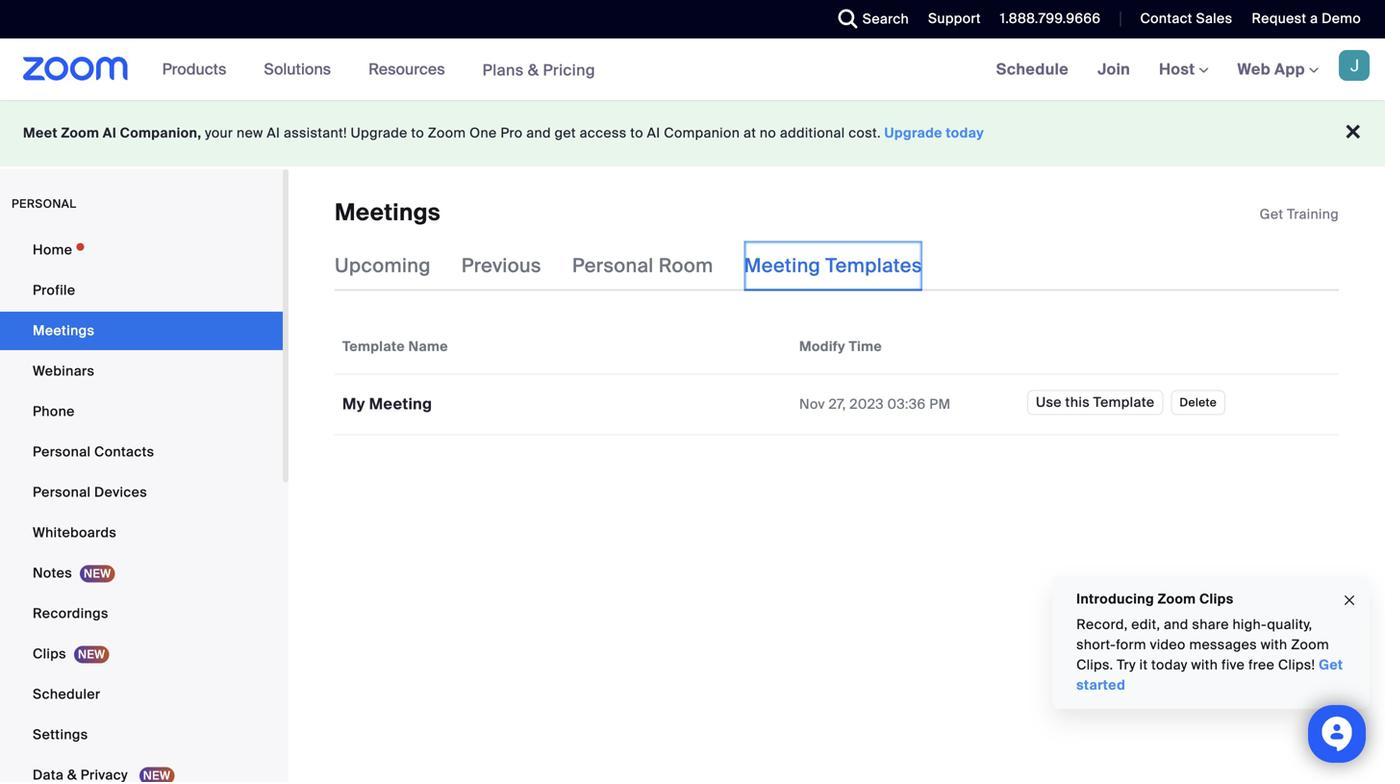 Task type: locate. For each thing, give the bounding box(es) containing it.
and left get
[[526, 124, 551, 142]]

today down video
[[1151, 656, 1188, 674]]

1 horizontal spatial meetings
[[335, 198, 441, 227]]

upgrade
[[351, 124, 408, 142], [885, 124, 942, 142]]

personal devices link
[[0, 473, 283, 512]]

home
[[33, 241, 72, 259]]

clips up scheduler
[[33, 645, 66, 663]]

support link
[[914, 0, 986, 38], [928, 10, 981, 27]]

settings link
[[0, 716, 283, 754]]

get inside get started
[[1319, 656, 1343, 674]]

personal for personal devices
[[33, 483, 91, 501]]

join link
[[1083, 38, 1145, 100]]

1 horizontal spatial upgrade
[[885, 124, 942, 142]]

get left training
[[1260, 205, 1284, 223]]

3 ai from the left
[[647, 124, 660, 142]]

0 vertical spatial meeting
[[744, 253, 821, 278]]

1 horizontal spatial and
[[1164, 616, 1189, 633]]

meeting right my
[[369, 394, 432, 414]]

clips up share
[[1199, 590, 1234, 608]]

notes link
[[0, 554, 283, 593]]

&
[[528, 60, 539, 80]]

zoom
[[61, 124, 99, 142], [428, 124, 466, 142], [1158, 590, 1196, 608], [1291, 636, 1329, 654]]

companion,
[[120, 124, 201, 142]]

to right "access"
[[630, 124, 643, 142]]

1 horizontal spatial get
[[1319, 656, 1343, 674]]

27,
[[829, 395, 846, 413]]

contacts
[[94, 443, 154, 461]]

0 horizontal spatial clips
[[33, 645, 66, 663]]

0 horizontal spatial template
[[342, 338, 405, 355]]

get
[[1260, 205, 1284, 223], [1319, 656, 1343, 674]]

my meeting application
[[335, 320, 1339, 435]]

contact sales link
[[1126, 0, 1237, 38], [1140, 10, 1233, 27]]

meetings inside personal menu "menu"
[[33, 322, 95, 340]]

1 ai from the left
[[103, 124, 116, 142]]

personal up 'whiteboards' on the bottom of the page
[[33, 483, 91, 501]]

meetings up webinars
[[33, 322, 95, 340]]

meet zoom ai companion, your new ai assistant! upgrade to zoom one pro and get access to ai companion at no additional cost. upgrade today
[[23, 124, 984, 142]]

1 horizontal spatial ai
[[267, 124, 280, 142]]

clips
[[1199, 590, 1234, 608], [33, 645, 66, 663]]

1 horizontal spatial meeting
[[744, 253, 821, 278]]

1 vertical spatial and
[[1164, 616, 1189, 633]]

with
[[1261, 636, 1287, 654], [1191, 656, 1218, 674]]

personal left room
[[572, 253, 654, 278]]

zoom logo image
[[23, 57, 129, 81]]

0 vertical spatial personal
[[572, 253, 654, 278]]

personal inside personal contacts link
[[33, 443, 91, 461]]

personal menu menu
[[0, 231, 283, 782]]

0 vertical spatial template
[[342, 338, 405, 355]]

0 horizontal spatial with
[[1191, 656, 1218, 674]]

meeting inside tab list
[[744, 253, 821, 278]]

to down resources dropdown button
[[411, 124, 424, 142]]

0 horizontal spatial meetings
[[33, 322, 95, 340]]

personal inside personal devices link
[[33, 483, 91, 501]]

with down "messages"
[[1191, 656, 1218, 674]]

it
[[1139, 656, 1148, 674]]

video
[[1150, 636, 1186, 654]]

2 ai from the left
[[267, 124, 280, 142]]

meetings
[[335, 198, 441, 227], [33, 322, 95, 340]]

clips inside clips link
[[33, 645, 66, 663]]

ai left companion
[[647, 124, 660, 142]]

use this template cell
[[1020, 382, 1339, 427]]

new
[[237, 124, 263, 142]]

get training link
[[1260, 205, 1339, 223]]

contact
[[1140, 10, 1193, 27]]

0 horizontal spatial to
[[411, 124, 424, 142]]

access
[[580, 124, 627, 142]]

zoom right meet
[[61, 124, 99, 142]]

1 to from the left
[[411, 124, 424, 142]]

meetings link
[[0, 312, 283, 350]]

0 horizontal spatial today
[[946, 124, 984, 142]]

use
[[1036, 393, 1062, 411]]

1 vertical spatial today
[[1151, 656, 1188, 674]]

meetings up upcoming at the left top of page
[[335, 198, 441, 227]]

1.888.799.9666 button
[[986, 0, 1106, 38], [1000, 10, 1101, 27]]

get for get training
[[1260, 205, 1284, 223]]

my
[[342, 394, 365, 414]]

host button
[[1159, 59, 1209, 79]]

1 vertical spatial meetings
[[33, 322, 95, 340]]

join
[[1098, 59, 1130, 79]]

meeting up modify
[[744, 253, 821, 278]]

personal contacts link
[[0, 433, 283, 471]]

and up video
[[1164, 616, 1189, 633]]

support
[[928, 10, 981, 27]]

1 upgrade from the left
[[351, 124, 408, 142]]

1 vertical spatial get
[[1319, 656, 1343, 674]]

with up free
[[1261, 636, 1287, 654]]

ai
[[103, 124, 116, 142], [267, 124, 280, 142], [647, 124, 660, 142]]

1.888.799.9666
[[1000, 10, 1101, 27]]

1 horizontal spatial clips
[[1199, 590, 1234, 608]]

0 horizontal spatial ai
[[103, 124, 116, 142]]

0 horizontal spatial and
[[526, 124, 551, 142]]

banner containing products
[[0, 38, 1385, 101]]

search
[[863, 10, 909, 28]]

2 vertical spatial personal
[[33, 483, 91, 501]]

request a demo link
[[1237, 0, 1385, 38], [1252, 10, 1361, 27]]

get
[[555, 124, 576, 142]]

1 vertical spatial personal
[[33, 443, 91, 461]]

zoom left one
[[428, 124, 466, 142]]

1 vertical spatial template
[[1093, 393, 1155, 411]]

zoom up clips!
[[1291, 636, 1329, 654]]

plans & pricing link
[[483, 60, 595, 80], [483, 60, 595, 80]]

03:36
[[888, 395, 926, 413]]

today inside meet zoom ai companion, "footer"
[[946, 124, 984, 142]]

2 upgrade from the left
[[885, 124, 942, 142]]

0 horizontal spatial meeting
[[369, 394, 432, 414]]

plans
[[483, 60, 524, 80]]

and inside meet zoom ai companion, "footer"
[[526, 124, 551, 142]]

profile link
[[0, 271, 283, 310]]

zoom inside record, edit, and share high-quality, short-form video messages with zoom clips. try it today with five free clips!
[[1291, 636, 1329, 654]]

template name
[[342, 338, 448, 355]]

banner
[[0, 38, 1385, 101]]

and
[[526, 124, 551, 142], [1164, 616, 1189, 633]]

template right this
[[1093, 393, 1155, 411]]

demo
[[1322, 10, 1361, 27]]

close image
[[1342, 589, 1357, 611]]

ai left the companion,
[[103, 124, 116, 142]]

today
[[946, 124, 984, 142], [1151, 656, 1188, 674]]

devices
[[94, 483, 147, 501]]

1 horizontal spatial with
[[1261, 636, 1287, 654]]

to
[[411, 124, 424, 142], [630, 124, 643, 142]]

template left name
[[342, 338, 405, 355]]

schedule
[[996, 59, 1069, 79]]

1 horizontal spatial template
[[1093, 393, 1155, 411]]

0 vertical spatial today
[[946, 124, 984, 142]]

1 vertical spatial meeting
[[369, 394, 432, 414]]

form
[[1116, 636, 1146, 654]]

your
[[205, 124, 233, 142]]

edit,
[[1131, 616, 1160, 633]]

0 vertical spatial get
[[1260, 205, 1284, 223]]

1 vertical spatial clips
[[33, 645, 66, 663]]

ai right new
[[267, 124, 280, 142]]

upgrade down 'product information' navigation
[[351, 124, 408, 142]]

0 vertical spatial with
[[1261, 636, 1287, 654]]

zoom up the edit,
[[1158, 590, 1196, 608]]

personal inside tabs of meeting tab list
[[572, 253, 654, 278]]

0 vertical spatial and
[[526, 124, 551, 142]]

2 horizontal spatial ai
[[647, 124, 660, 142]]

today down schedule link
[[946, 124, 984, 142]]

tabs of meeting tab list
[[335, 241, 953, 291]]

get right clips!
[[1319, 656, 1343, 674]]

upgrade right cost.
[[885, 124, 942, 142]]

clips!
[[1278, 656, 1315, 674]]

1 horizontal spatial to
[[630, 124, 643, 142]]

personal
[[572, 253, 654, 278], [33, 443, 91, 461], [33, 483, 91, 501]]

1 horizontal spatial today
[[1151, 656, 1188, 674]]

record,
[[1076, 616, 1128, 633]]

use this template button
[[1027, 390, 1163, 415]]

try
[[1117, 656, 1136, 674]]

0 horizontal spatial get
[[1260, 205, 1284, 223]]

quality,
[[1267, 616, 1312, 633]]

upgrade today link
[[885, 124, 984, 142]]

pro
[[501, 124, 523, 142]]

personal down phone
[[33, 443, 91, 461]]

get started
[[1076, 656, 1343, 694]]

time
[[849, 338, 882, 355]]

0 horizontal spatial upgrade
[[351, 124, 408, 142]]



Task type: describe. For each thing, give the bounding box(es) containing it.
profile
[[33, 281, 75, 299]]

use this template
[[1036, 393, 1155, 411]]

at
[[744, 124, 756, 142]]

started
[[1076, 676, 1125, 694]]

additional
[[780, 124, 845, 142]]

solutions button
[[264, 38, 340, 100]]

previous
[[462, 253, 541, 278]]

get started link
[[1076, 656, 1343, 694]]

nov 27, 2023 03:36 pm
[[799, 395, 951, 413]]

introducing zoom clips
[[1076, 590, 1234, 608]]

share
[[1192, 616, 1229, 633]]

five
[[1222, 656, 1245, 674]]

contact sales
[[1140, 10, 1233, 27]]

assistant!
[[284, 124, 347, 142]]

a
[[1310, 10, 1318, 27]]

notes
[[33, 564, 72, 582]]

search button
[[824, 0, 914, 38]]

profile picture image
[[1339, 50, 1370, 81]]

free
[[1248, 656, 1275, 674]]

modify
[[799, 338, 845, 355]]

home link
[[0, 231, 283, 269]]

delete button
[[1171, 390, 1226, 415]]

0 vertical spatial meetings
[[335, 198, 441, 227]]

resources button
[[369, 38, 454, 100]]

webinars link
[[0, 352, 283, 391]]

today inside record, edit, and share high-quality, short-form video messages with zoom clips. try it today with five free clips!
[[1151, 656, 1188, 674]]

scheduler link
[[0, 675, 283, 714]]

my meeting
[[342, 394, 432, 414]]

template inside button
[[1093, 393, 1155, 411]]

schedule link
[[982, 38, 1083, 100]]

personal contacts
[[33, 443, 154, 461]]

plans & pricing
[[483, 60, 595, 80]]

this
[[1065, 393, 1090, 411]]

meetings navigation
[[982, 38, 1385, 101]]

messages
[[1189, 636, 1257, 654]]

web app button
[[1238, 59, 1319, 79]]

meeting templates
[[744, 253, 922, 278]]

personal for personal room
[[572, 253, 654, 278]]

cost.
[[849, 124, 881, 142]]

whiteboards
[[33, 524, 117, 542]]

scheduler
[[33, 685, 100, 703]]

no
[[760, 124, 776, 142]]

delete
[[1180, 395, 1217, 410]]

modify time
[[799, 338, 882, 355]]

request a demo
[[1252, 10, 1361, 27]]

clips.
[[1076, 656, 1113, 674]]

nov
[[799, 395, 825, 413]]

templates
[[826, 253, 922, 278]]

companion
[[664, 124, 740, 142]]

phone link
[[0, 392, 283, 431]]

my meeting link
[[342, 394, 432, 414]]

recordings
[[33, 605, 108, 622]]

personal room
[[572, 253, 713, 278]]

name
[[408, 338, 448, 355]]

2 to from the left
[[630, 124, 643, 142]]

upcoming
[[335, 253, 431, 278]]

record, edit, and share high-quality, short-form video messages with zoom clips. try it today with five free clips!
[[1076, 616, 1329, 674]]

get for get started
[[1319, 656, 1343, 674]]

clips link
[[0, 635, 283, 673]]

2023
[[850, 395, 884, 413]]

recordings link
[[0, 594, 283, 633]]

pricing
[[543, 60, 595, 80]]

room
[[659, 253, 713, 278]]

webinars
[[33, 362, 94, 380]]

and inside record, edit, and share high-quality, short-form video messages with zoom clips. try it today with five free clips!
[[1164, 616, 1189, 633]]

meeting inside application
[[369, 394, 432, 414]]

pm
[[929, 395, 951, 413]]

sales
[[1196, 10, 1233, 27]]

1 vertical spatial with
[[1191, 656, 1218, 674]]

personal for personal contacts
[[33, 443, 91, 461]]

high-
[[1233, 616, 1267, 633]]

solutions
[[264, 59, 331, 79]]

short-
[[1076, 636, 1116, 654]]

products button
[[162, 38, 235, 100]]

meet zoom ai companion, footer
[[0, 100, 1385, 166]]

resources
[[369, 59, 445, 79]]

product information navigation
[[148, 38, 610, 101]]

products
[[162, 59, 226, 79]]

one
[[470, 124, 497, 142]]

web
[[1238, 59, 1271, 79]]

web app
[[1238, 59, 1305, 79]]

phone
[[33, 403, 75, 420]]

settings
[[33, 726, 88, 744]]

0 vertical spatial clips
[[1199, 590, 1234, 608]]

request
[[1252, 10, 1307, 27]]

whiteboards link
[[0, 514, 283, 552]]

personal
[[12, 196, 76, 211]]



Task type: vqa. For each thing, say whether or not it's contained in the screenshot.
what at the bottom of the page
no



